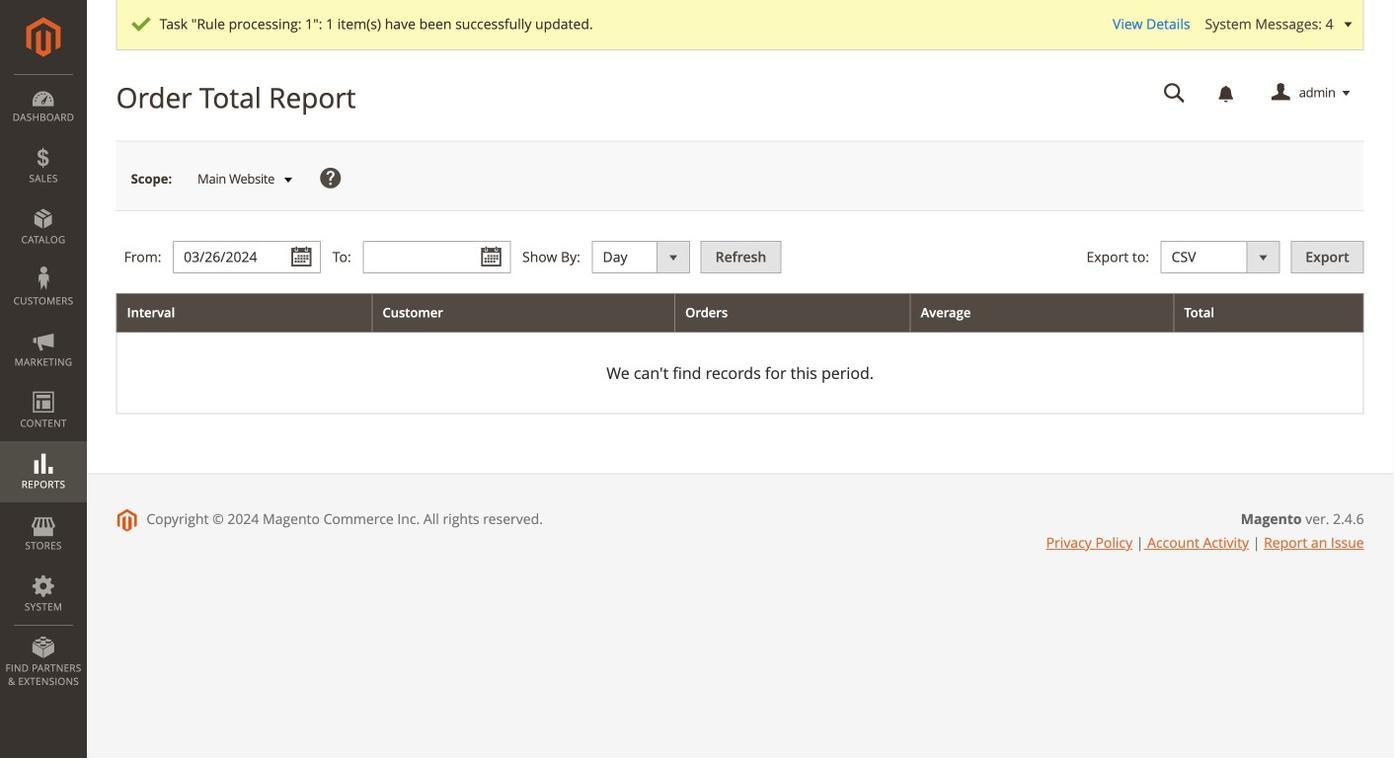 Task type: locate. For each thing, give the bounding box(es) containing it.
None text field
[[363, 241, 511, 274]]

None text field
[[1150, 76, 1200, 111], [173, 241, 321, 274], [1150, 76, 1200, 111], [173, 241, 321, 274]]

menu bar
[[0, 74, 87, 699]]



Task type: describe. For each thing, give the bounding box(es) containing it.
magento admin panel image
[[26, 17, 61, 57]]



